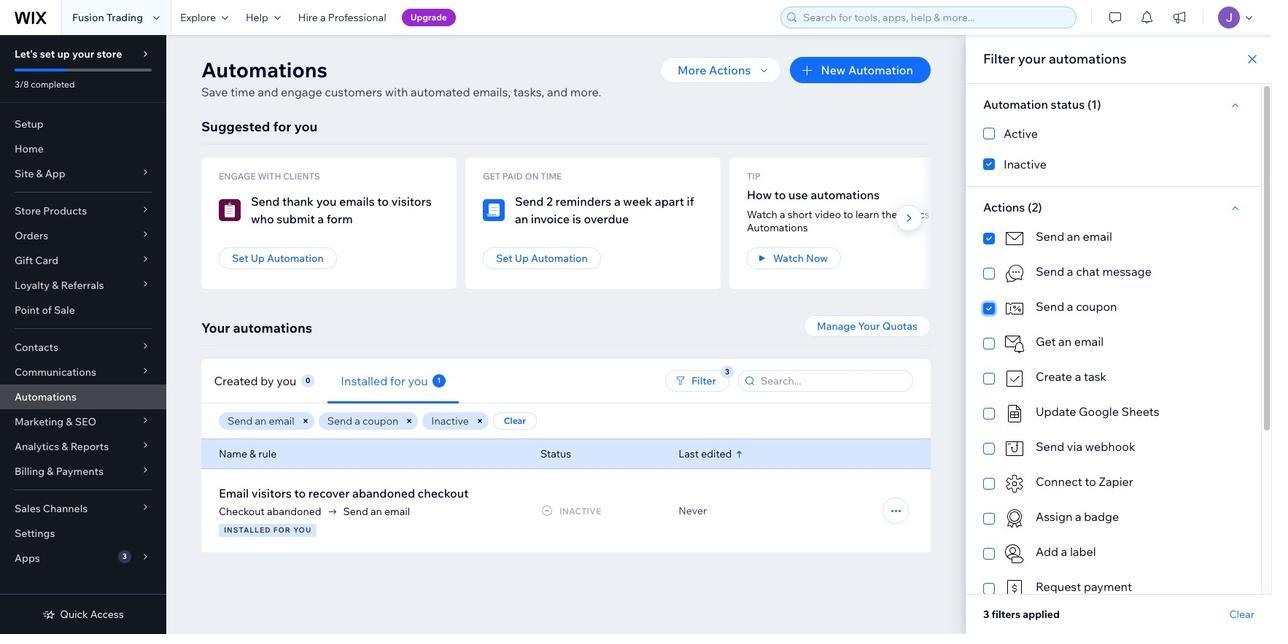 Task type: locate. For each thing, give the bounding box(es) containing it.
set up automation down invoice
[[496, 252, 588, 265]]

tab list containing created by you
[[201, 359, 572, 403]]

loyalty
[[15, 279, 50, 292]]

1 horizontal spatial filter
[[984, 50, 1016, 67]]

actions left (2)
[[984, 200, 1026, 215]]

1 vertical spatial send an email
[[228, 415, 295, 428]]

Send a chat message checkbox
[[984, 263, 1244, 285]]

& for site
[[36, 167, 43, 180]]

2 set up automation from the left
[[496, 252, 588, 265]]

1 horizontal spatial up
[[515, 252, 529, 265]]

Update Google Sheets checkbox
[[984, 403, 1244, 425]]

connect to zapier
[[1036, 474, 1134, 489]]

marketing & seo button
[[0, 409, 166, 434]]

to left recover
[[294, 486, 306, 501]]

1 horizontal spatial your
[[859, 320, 881, 333]]

set up automation down 'who'
[[232, 252, 324, 265]]

1 horizontal spatial for
[[390, 373, 406, 388]]

send left the via
[[1036, 439, 1065, 454]]

visitors right the emails
[[392, 194, 432, 209]]

your up automation status (1)
[[1019, 50, 1047, 67]]

1 vertical spatial of
[[42, 304, 52, 317]]

3 category image from the top
[[1004, 298, 1026, 320]]

billing & payments
[[15, 465, 104, 478]]

automations up marketing
[[15, 390, 77, 404]]

badge
[[1085, 509, 1120, 524]]

you left 1
[[408, 373, 428, 388]]

send inside send 2 reminders a week apart if an invoice is overdue
[[515, 194, 544, 209]]

get
[[483, 171, 501, 182]]

0 horizontal spatial clear button
[[493, 412, 537, 430]]

email
[[1084, 229, 1113, 244], [1075, 334, 1104, 349], [269, 415, 295, 428], [385, 505, 410, 518]]

send inside checkbox
[[1036, 229, 1065, 244]]

filters
[[992, 608, 1021, 621]]

inactive down active
[[1004, 157, 1047, 172]]

payment
[[1084, 580, 1133, 594]]

an right the get
[[1059, 334, 1072, 349]]

3 down settings link
[[122, 552, 127, 561]]

send inside send thank you emails to visitors who submit a form
[[251, 194, 280, 209]]

1 vertical spatial filter
[[692, 374, 717, 388]]

more actions button
[[661, 57, 782, 83]]

2 set from the left
[[496, 252, 513, 265]]

you for send
[[317, 194, 337, 209]]

send for category image corresponding to send a chat message
[[1036, 264, 1065, 279]]

1 vertical spatial 3
[[984, 608, 990, 621]]

watch left now
[[774, 252, 804, 265]]

name
[[219, 447, 247, 461]]

3 for 3 filters applied
[[984, 608, 990, 621]]

send down installed
[[328, 415, 353, 428]]

0 horizontal spatial automations
[[233, 320, 312, 336]]

& inside billing & payments popup button
[[47, 465, 54, 478]]

sales
[[15, 502, 41, 515]]

list
[[201, 158, 1250, 289]]

Create a task checkbox
[[984, 368, 1244, 390]]

1 vertical spatial actions
[[984, 200, 1026, 215]]

send a coupon down installed
[[328, 415, 399, 428]]

2 horizontal spatial automations
[[1049, 50, 1127, 67]]

send inside option
[[1036, 439, 1065, 454]]

to left learn
[[844, 208, 854, 221]]

Active checkbox
[[984, 125, 1244, 142]]

0 horizontal spatial set up automation
[[232, 252, 324, 265]]

of
[[933, 208, 942, 221], [42, 304, 52, 317]]

category image up 3 filters applied on the right of the page
[[1004, 578, 1026, 600]]

automations up (1)
[[1049, 50, 1127, 67]]

automations up video
[[811, 188, 880, 202]]

let's set up your store
[[15, 47, 122, 61]]

0 horizontal spatial of
[[42, 304, 52, 317]]

hire a professional
[[298, 11, 387, 24]]

1 horizontal spatial coupon
[[1077, 299, 1118, 314]]

for for suggested
[[273, 118, 292, 135]]

& inside 'site & app' popup button
[[36, 167, 43, 180]]

1 vertical spatial automations
[[811, 188, 880, 202]]

0 horizontal spatial your
[[201, 320, 230, 336]]

0 vertical spatial of
[[933, 208, 942, 221]]

your left quotas
[[859, 320, 881, 333]]

abandoned up you
[[267, 505, 322, 518]]

& inside marketing & seo popup button
[[66, 415, 73, 428]]

your up created
[[201, 320, 230, 336]]

1 vertical spatial visitors
[[252, 486, 292, 501]]

to right the emails
[[378, 194, 389, 209]]

you
[[293, 526, 312, 535]]

to left zapier
[[1086, 474, 1097, 489]]

a left the short
[[780, 208, 786, 221]]

automations inside automations save time and engage customers with automated emails, tasks, and more.
[[201, 57, 328, 82]]

0 horizontal spatial send an email
[[228, 415, 295, 428]]

category image for request payment
[[1004, 578, 1026, 600]]

send a coupon up get an email
[[1036, 299, 1118, 314]]

loyalty & referrals button
[[0, 273, 166, 298]]

category image left create
[[1004, 368, 1026, 390]]

send left 2
[[515, 194, 544, 209]]

abandoned right recover
[[353, 486, 415, 501]]

2 set up automation button from the left
[[483, 247, 601, 269]]

coupon down send a chat message
[[1077, 299, 1118, 314]]

set up automation button down invoice
[[483, 247, 601, 269]]

2 horizontal spatial automations
[[747, 221, 809, 234]]

and right time on the left of page
[[258, 85, 278, 99]]

sidebar element
[[0, 35, 166, 634]]

automations for automations save time and engage customers with automated emails, tasks, and more.
[[201, 57, 328, 82]]

channels
[[43, 502, 88, 515]]

category image left connect
[[1004, 473, 1026, 495]]

& left rule
[[250, 447, 256, 461]]

checkout abandoned
[[219, 505, 322, 518]]

submit
[[277, 212, 315, 226]]

a left the "badge"
[[1076, 509, 1082, 524]]

2 vertical spatial automations
[[15, 390, 77, 404]]

2 vertical spatial automations
[[233, 320, 312, 336]]

1 horizontal spatial your
[[1019, 50, 1047, 67]]

of inside tip how to use automations watch a short video to learn the basics of wix automations
[[933, 208, 942, 221]]

apart
[[655, 194, 685, 209]]

2 your from the left
[[859, 320, 881, 333]]

send an email down 'email visitors to recover abandoned checkout'
[[343, 505, 410, 518]]

automations up by
[[233, 320, 312, 336]]

you inside send thank you emails to visitors who submit a form
[[317, 194, 337, 209]]

& for marketing
[[66, 415, 73, 428]]

category image left add
[[1004, 543, 1026, 565]]

send for category image associated with send an email
[[1036, 229, 1065, 244]]

request
[[1036, 580, 1082, 594]]

& left 'reports'
[[62, 440, 68, 453]]

1 horizontal spatial inactive
[[1004, 157, 1047, 172]]

& right site
[[36, 167, 43, 180]]

hire
[[298, 11, 318, 24]]

a inside add a label checkbox
[[1062, 544, 1068, 559]]

Inactive checkbox
[[984, 155, 1244, 173]]

1 vertical spatial for
[[390, 373, 406, 388]]

site & app
[[15, 167, 65, 180]]

0 vertical spatial 3
[[122, 552, 127, 561]]

& inside the loyalty & referrals dropdown button
[[52, 279, 59, 292]]

set
[[40, 47, 55, 61]]

referrals
[[61, 279, 104, 292]]

1 horizontal spatial visitors
[[392, 194, 432, 209]]

you down engage
[[295, 118, 318, 135]]

an inside send 2 reminders a week apart if an invoice is overdue
[[515, 212, 529, 226]]

quick access
[[60, 608, 124, 621]]

actions
[[709, 63, 751, 77], [984, 200, 1026, 215]]

of left sale
[[42, 304, 52, 317]]

tasks,
[[514, 85, 545, 99]]

send up the get
[[1036, 299, 1065, 314]]

automation down invoice
[[531, 252, 588, 265]]

tab list
[[201, 359, 572, 403]]

to left use
[[775, 188, 786, 202]]

send for category icon associated with send thank you emails to visitors who submit a form
[[251, 194, 280, 209]]

category image left 'who'
[[219, 199, 241, 221]]

a up get an email
[[1068, 299, 1074, 314]]

watch inside button
[[774, 252, 804, 265]]

1 horizontal spatial of
[[933, 208, 942, 221]]

0 horizontal spatial coupon
[[363, 415, 399, 428]]

email visitors to recover abandoned checkout
[[219, 486, 469, 501]]

and left more.
[[547, 85, 568, 99]]

Request payment checkbox
[[984, 578, 1244, 600]]

1 vertical spatial clear
[[1230, 608, 1255, 621]]

1 vertical spatial clear button
[[1230, 608, 1255, 621]]

category image for send thank you emails to visitors who submit a form
[[219, 199, 241, 221]]

0 horizontal spatial set
[[232, 252, 249, 265]]

0 horizontal spatial and
[[258, 85, 278, 99]]

edited
[[702, 447, 732, 461]]

& inside 'analytics & reports' popup button
[[62, 440, 68, 453]]

0 horizontal spatial for
[[273, 118, 292, 135]]

webhook
[[1086, 439, 1136, 454]]

0 horizontal spatial clear
[[504, 415, 526, 426]]

overdue
[[584, 212, 629, 226]]

send down 'email visitors to recover abandoned checkout'
[[343, 505, 368, 518]]

0 vertical spatial automations
[[1049, 50, 1127, 67]]

0 horizontal spatial visitors
[[252, 486, 292, 501]]

an up chat
[[1068, 229, 1081, 244]]

0 vertical spatial coupon
[[1077, 299, 1118, 314]]

automations inside sidebar element
[[15, 390, 77, 404]]

7 category image from the top
[[1004, 508, 1026, 530]]

a left form
[[318, 212, 324, 226]]

a inside send 2 reminders a week apart if an invoice is overdue
[[614, 194, 621, 209]]

week
[[624, 194, 653, 209]]

abandoned
[[353, 486, 415, 501], [267, 505, 322, 518]]

email up rule
[[269, 415, 295, 428]]

0 vertical spatial filter
[[984, 50, 1016, 67]]

for down engage
[[273, 118, 292, 135]]

0 vertical spatial actions
[[709, 63, 751, 77]]

1 category image from the top
[[1004, 228, 1026, 250]]

automation status (1)
[[984, 97, 1102, 112]]

1 horizontal spatial set up automation button
[[483, 247, 601, 269]]

via
[[1068, 439, 1083, 454]]

you right by
[[277, 373, 297, 388]]

help
[[246, 11, 268, 24]]

1 horizontal spatial abandoned
[[353, 486, 415, 501]]

watch now button
[[747, 247, 842, 269]]

0 horizontal spatial 3
[[122, 552, 127, 561]]

a left chat
[[1068, 264, 1074, 279]]

active
[[1004, 126, 1039, 141]]

clear button
[[493, 412, 537, 430], [1230, 608, 1255, 621]]

applied
[[1023, 608, 1060, 621]]

set for send thank you emails to visitors who submit a form
[[232, 252, 249, 265]]

set up automation button down 'who'
[[219, 247, 337, 269]]

time
[[231, 85, 255, 99]]

0 vertical spatial watch
[[747, 208, 778, 221]]

customers
[[325, 85, 383, 99]]

label
[[1071, 544, 1097, 559]]

if
[[687, 194, 695, 209]]

send via webhook
[[1036, 439, 1136, 454]]

automations up watch now button
[[747, 221, 809, 234]]

for for installed
[[390, 373, 406, 388]]

1 and from the left
[[258, 85, 278, 99]]

actions right more
[[709, 63, 751, 77]]

your right up
[[72, 47, 94, 61]]

3/8
[[15, 79, 29, 90]]

& right loyalty
[[52, 279, 59, 292]]

category image
[[219, 199, 241, 221], [483, 199, 505, 221], [1004, 368, 1026, 390], [1004, 473, 1026, 495], [1004, 543, 1026, 565], [1004, 578, 1026, 600]]

automation up active
[[984, 97, 1049, 112]]

an
[[515, 212, 529, 226], [1068, 229, 1081, 244], [1059, 334, 1072, 349], [255, 415, 267, 428], [371, 505, 382, 518]]

& left seo
[[66, 415, 73, 428]]

send up 'who'
[[251, 194, 280, 209]]

point
[[15, 304, 40, 317]]

watch down how
[[747, 208, 778, 221]]

set up automation for an
[[496, 252, 588, 265]]

filter your automations
[[984, 50, 1127, 67]]

category image
[[1004, 228, 1026, 250], [1004, 263, 1026, 285], [1004, 298, 1026, 320], [1004, 333, 1026, 355], [1004, 403, 1026, 425], [1004, 438, 1026, 460], [1004, 508, 1026, 530]]

update
[[1036, 404, 1077, 419]]

a left task
[[1076, 369, 1082, 384]]

up for send thank you emails to visitors who submit a form
[[251, 252, 265, 265]]

category image for assign a badge
[[1004, 508, 1026, 530]]

rule
[[259, 447, 277, 461]]

suggested for you
[[201, 118, 318, 135]]

2 vertical spatial send an email
[[343, 505, 410, 518]]

message
[[1103, 264, 1152, 279]]

set
[[232, 252, 249, 265], [496, 252, 513, 265]]

a down installed
[[355, 415, 360, 428]]

you for installed
[[408, 373, 428, 388]]

send an email up rule
[[228, 415, 295, 428]]

inactive down 1
[[432, 415, 469, 428]]

by
[[261, 373, 274, 388]]

0 horizontal spatial automations
[[15, 390, 77, 404]]

send down (2)
[[1036, 229, 1065, 244]]

1 horizontal spatial set
[[496, 252, 513, 265]]

1 vertical spatial coupon
[[363, 415, 399, 428]]

create
[[1036, 369, 1073, 384]]

category image for send a chat message
[[1004, 263, 1026, 285]]

2 and from the left
[[547, 85, 568, 99]]

short
[[788, 208, 813, 221]]

Search... field
[[757, 371, 909, 391]]

send a coupon
[[1036, 299, 1118, 314], [328, 415, 399, 428]]

more
[[678, 63, 707, 77]]

& for name
[[250, 447, 256, 461]]

category image down get
[[483, 199, 505, 221]]

a inside send a chat message option
[[1068, 264, 1074, 279]]

0 vertical spatial send an email
[[1036, 229, 1113, 244]]

0 vertical spatial inactive
[[1004, 157, 1047, 172]]

1 horizontal spatial clear button
[[1230, 608, 1255, 621]]

3 left filters
[[984, 608, 990, 621]]

of left wix
[[933, 208, 942, 221]]

visitors
[[392, 194, 432, 209], [252, 486, 292, 501]]

analytics
[[15, 440, 59, 453]]

1 vertical spatial watch
[[774, 252, 804, 265]]

how
[[747, 188, 772, 202]]

0 horizontal spatial send a coupon
[[328, 415, 399, 428]]

you for created
[[277, 373, 297, 388]]

0 horizontal spatial actions
[[709, 63, 751, 77]]

you up form
[[317, 194, 337, 209]]

0 vertical spatial visitors
[[392, 194, 432, 209]]

& for loyalty
[[52, 279, 59, 292]]

1 set from the left
[[232, 252, 249, 265]]

get an email
[[1036, 334, 1104, 349]]

3 inside sidebar element
[[122, 552, 127, 561]]

1 set up automation from the left
[[232, 252, 324, 265]]

home link
[[0, 136, 166, 161]]

1 vertical spatial abandoned
[[267, 505, 322, 518]]

your
[[72, 47, 94, 61], [1019, 50, 1047, 67]]

0 horizontal spatial filter
[[692, 374, 717, 388]]

0 horizontal spatial your
[[72, 47, 94, 61]]

&
[[36, 167, 43, 180], [52, 279, 59, 292], [66, 415, 73, 428], [62, 440, 68, 453], [250, 447, 256, 461], [47, 465, 54, 478]]

professional
[[328, 11, 387, 24]]

(2)
[[1028, 200, 1043, 215]]

send an email inside checkbox
[[1036, 229, 1113, 244]]

1
[[437, 376, 441, 385]]

tip
[[747, 171, 761, 182]]

filter inside button
[[692, 374, 717, 388]]

an left invoice
[[515, 212, 529, 226]]

visitors up "checkout abandoned" on the bottom
[[252, 486, 292, 501]]

1 horizontal spatial automations
[[811, 188, 880, 202]]

2 horizontal spatial send an email
[[1036, 229, 1113, 244]]

1 horizontal spatial send a coupon
[[1036, 299, 1118, 314]]

3 for 3
[[122, 552, 127, 561]]

0 vertical spatial send a coupon
[[1036, 299, 1118, 314]]

0 horizontal spatial set up automation button
[[219, 247, 337, 269]]

5 category image from the top
[[1004, 403, 1026, 425]]

1 up from the left
[[251, 252, 265, 265]]

0 horizontal spatial up
[[251, 252, 265, 265]]

request payment
[[1036, 580, 1133, 594]]

& right billing
[[47, 465, 54, 478]]

2 category image from the top
[[1004, 263, 1026, 285]]

1 horizontal spatial automations
[[201, 57, 328, 82]]

paid
[[503, 171, 523, 182]]

6 category image from the top
[[1004, 438, 1026, 460]]

hire a professional link
[[290, 0, 395, 35]]

& for analytics
[[62, 440, 68, 453]]

send left chat
[[1036, 264, 1065, 279]]

last
[[679, 447, 699, 461]]

0 horizontal spatial inactive
[[432, 415, 469, 428]]

4 category image from the top
[[1004, 333, 1026, 355]]

0 vertical spatial clear
[[504, 415, 526, 426]]

of inside sidebar element
[[42, 304, 52, 317]]

0 vertical spatial for
[[273, 118, 292, 135]]

with
[[385, 85, 408, 99]]

automation down submit
[[267, 252, 324, 265]]

a left week
[[614, 194, 621, 209]]

set up automation for submit
[[232, 252, 324, 265]]

1 vertical spatial automations
[[747, 221, 809, 234]]

1 set up automation button from the left
[[219, 247, 337, 269]]

0 vertical spatial abandoned
[[353, 486, 415, 501]]

automation
[[849, 63, 914, 77], [984, 97, 1049, 112], [267, 252, 324, 265], [531, 252, 588, 265]]

a right add
[[1062, 544, 1068, 559]]

1 horizontal spatial and
[[547, 85, 568, 99]]

list containing how to use automations
[[201, 158, 1250, 289]]

clients
[[283, 171, 320, 182]]

2 up from the left
[[515, 252, 529, 265]]

a right "hire"
[[320, 11, 326, 24]]

coupon down installed for you
[[363, 415, 399, 428]]

coupon inside option
[[1077, 299, 1118, 314]]

1 your from the left
[[201, 320, 230, 336]]

1 horizontal spatial 3
[[984, 608, 990, 621]]

email
[[219, 486, 249, 501]]

actions inside dropdown button
[[709, 63, 751, 77]]

communications
[[15, 366, 96, 379]]

explore
[[180, 11, 216, 24]]

automations up time on the left of page
[[201, 57, 328, 82]]

email up send a chat message
[[1084, 229, 1113, 244]]

point of sale link
[[0, 298, 166, 323]]

send an email up chat
[[1036, 229, 1113, 244]]

for right installed
[[390, 373, 406, 388]]

zapier
[[1099, 474, 1134, 489]]

0 vertical spatial automations
[[201, 57, 328, 82]]

category image for send via webhook
[[1004, 438, 1026, 460]]

1 horizontal spatial set up automation
[[496, 252, 588, 265]]

a inside create a task option
[[1076, 369, 1082, 384]]



Task type: describe. For each thing, give the bounding box(es) containing it.
sales channels
[[15, 502, 88, 515]]

chat
[[1077, 264, 1101, 279]]

category image for send an email
[[1004, 228, 1026, 250]]

google
[[1079, 404, 1120, 419]]

Send an email checkbox
[[984, 228, 1244, 250]]

3 filters applied
[[984, 608, 1060, 621]]

communications button
[[0, 360, 166, 385]]

automations inside tip how to use automations watch a short video to learn the basics of wix automations
[[747, 221, 809, 234]]

new
[[821, 63, 846, 77]]

category image for connect to zapier
[[1004, 473, 1026, 495]]

sales channels button
[[0, 496, 166, 521]]

created by you
[[215, 373, 297, 388]]

0
[[306, 376, 310, 385]]

settings link
[[0, 521, 166, 546]]

sheets
[[1122, 404, 1160, 419]]

to inside send thank you emails to visitors who submit a form
[[378, 194, 389, 209]]

0 vertical spatial clear button
[[493, 412, 537, 430]]

automated
[[411, 85, 470, 99]]

suggested
[[201, 118, 270, 135]]

send for send 2 reminders a week apart if an invoice is overdue category icon
[[515, 194, 544, 209]]

site & app button
[[0, 161, 166, 186]]

upgrade
[[411, 12, 447, 23]]

loyalty & referrals
[[15, 279, 104, 292]]

automations link
[[0, 385, 166, 409]]

marketing
[[15, 415, 64, 428]]

filter for filter your automations
[[984, 50, 1016, 67]]

1 horizontal spatial clear
[[1230, 608, 1255, 621]]

you for suggested
[[295, 118, 318, 135]]

more.
[[571, 85, 602, 99]]

payments
[[56, 465, 104, 478]]

video
[[815, 208, 842, 221]]

point of sale
[[15, 304, 75, 317]]

1 horizontal spatial actions
[[984, 200, 1026, 215]]

settings
[[15, 527, 55, 540]]

add a label
[[1036, 544, 1097, 559]]

set up automation button for submit
[[219, 247, 337, 269]]

watch inside tip how to use automations watch a short video to learn the basics of wix automations
[[747, 208, 778, 221]]

fusion trading
[[72, 11, 143, 24]]

setup link
[[0, 112, 166, 136]]

reminders
[[556, 194, 612, 209]]

1 horizontal spatial send an email
[[343, 505, 410, 518]]

send a coupon inside send a coupon option
[[1036, 299, 1118, 314]]

store products button
[[0, 199, 166, 223]]

automations for automations
[[15, 390, 77, 404]]

Add a label checkbox
[[984, 543, 1244, 565]]

Send via webhook checkbox
[[984, 438, 1244, 460]]

2
[[547, 194, 553, 209]]

Search for tools, apps, help & more... field
[[799, 7, 1072, 28]]

seo
[[75, 415, 96, 428]]

products
[[43, 204, 87, 217]]

inactive
[[560, 505, 602, 516]]

store products
[[15, 204, 87, 217]]

Assign a badge checkbox
[[984, 508, 1244, 530]]

emails,
[[473, 85, 511, 99]]

wix
[[944, 208, 962, 221]]

3/8 completed
[[15, 79, 75, 90]]

filter for filter
[[692, 374, 717, 388]]

setup
[[15, 118, 44, 131]]

send for category image related to send a coupon
[[1036, 299, 1065, 314]]

app
[[45, 167, 65, 180]]

& for billing
[[47, 465, 54, 478]]

let's
[[15, 47, 38, 61]]

completed
[[31, 79, 75, 90]]

send for category image corresponding to send via webhook
[[1036, 439, 1065, 454]]

an up rule
[[255, 415, 267, 428]]

manage
[[817, 320, 856, 333]]

set for send 2 reminders a week apart if an invoice is overdue
[[496, 252, 513, 265]]

form
[[327, 212, 353, 226]]

trading
[[107, 11, 143, 24]]

save
[[201, 85, 228, 99]]

store
[[15, 204, 41, 217]]

a inside "assign a badge" checkbox
[[1076, 509, 1082, 524]]

send 2 reminders a week apart if an invoice is overdue
[[515, 194, 695, 226]]

your automations
[[201, 320, 312, 336]]

engage
[[219, 171, 256, 182]]

emails
[[339, 194, 375, 209]]

category image for send 2 reminders a week apart if an invoice is overdue
[[483, 199, 505, 221]]

basics
[[900, 208, 930, 221]]

0 horizontal spatial abandoned
[[267, 505, 322, 518]]

category image for add a label
[[1004, 543, 1026, 565]]

card
[[35, 254, 59, 267]]

send a chat message
[[1036, 264, 1152, 279]]

set up automation button for an
[[483, 247, 601, 269]]

manage your quotas button
[[804, 315, 931, 337]]

a inside send a coupon option
[[1068, 299, 1074, 314]]

visitors inside send thank you emails to visitors who submit a form
[[392, 194, 432, 209]]

your inside button
[[859, 320, 881, 333]]

email up task
[[1075, 334, 1104, 349]]

installed for you
[[341, 373, 428, 388]]

an down 'email visitors to recover abandoned checkout'
[[371, 505, 382, 518]]

manage your quotas
[[817, 320, 918, 333]]

the
[[882, 208, 898, 221]]

a inside send thank you emails to visitors who submit a form
[[318, 212, 324, 226]]

task
[[1085, 369, 1107, 384]]

category image for get an email
[[1004, 333, 1026, 355]]

1 vertical spatial inactive
[[432, 415, 469, 428]]

installed for you
[[224, 526, 312, 535]]

a inside tip how to use automations watch a short video to learn the basics of wix automations
[[780, 208, 786, 221]]

status
[[541, 447, 572, 461]]

to inside option
[[1086, 474, 1097, 489]]

marketing & seo
[[15, 415, 96, 428]]

email down 'email visitors to recover abandoned checkout'
[[385, 505, 410, 518]]

engage with clients
[[219, 171, 320, 182]]

more actions
[[678, 63, 751, 77]]

send up the name at the left bottom of the page
[[228, 415, 253, 428]]

up for send 2 reminders a week apart if an invoice is overdue
[[515, 252, 529, 265]]

a inside hire a professional 'link'
[[320, 11, 326, 24]]

Connect to Zapier checkbox
[[984, 473, 1244, 495]]

quotas
[[883, 320, 918, 333]]

Get an email checkbox
[[984, 333, 1244, 355]]

add
[[1036, 544, 1059, 559]]

automation right new
[[849, 63, 914, 77]]

inactive inside checkbox
[[1004, 157, 1047, 172]]

Send a coupon checkbox
[[984, 298, 1244, 320]]

automations inside tip how to use automations watch a short video to learn the basics of wix automations
[[811, 188, 880, 202]]

thank
[[283, 194, 314, 209]]

assign
[[1036, 509, 1073, 524]]

send thank you emails to visitors who submit a form
[[251, 194, 432, 226]]

your inside sidebar element
[[72, 47, 94, 61]]

category image for create a task
[[1004, 368, 1026, 390]]

category image for update google sheets
[[1004, 403, 1026, 425]]

connect
[[1036, 474, 1083, 489]]

gift card button
[[0, 248, 166, 273]]

1 vertical spatial send a coupon
[[328, 415, 399, 428]]

tip how to use automations watch a short video to learn the basics of wix automations
[[747, 171, 962, 234]]

orders
[[15, 229, 48, 242]]

recover
[[309, 486, 350, 501]]

category image for send a coupon
[[1004, 298, 1026, 320]]

created
[[215, 373, 258, 388]]

who
[[251, 212, 274, 226]]



Task type: vqa. For each thing, say whether or not it's contained in the screenshot.
"role name"
no



